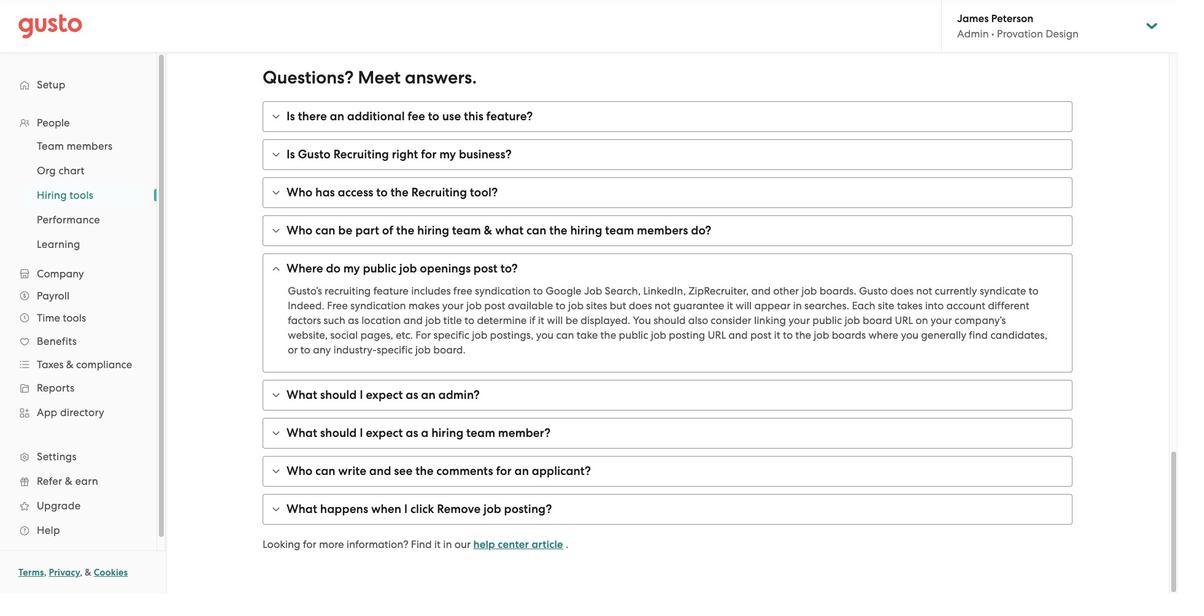 Task type: describe. For each thing, give the bounding box(es) containing it.
for
[[416, 329, 431, 341]]

team for &
[[452, 223, 481, 238]]

1 vertical spatial specific
[[377, 344, 413, 356]]

tools for time tools
[[63, 312, 86, 324]]

help link
[[12, 519, 144, 541]]

can right the what
[[527, 223, 547, 238]]

google
[[546, 285, 582, 297]]

job down google
[[568, 300, 584, 312]]

members inside list
[[67, 140, 113, 152]]

job
[[584, 285, 602, 297]]

generally
[[922, 329, 967, 341]]

questions? meet answers.
[[263, 67, 477, 88]]

payroll
[[37, 290, 69, 302]]

org chart link
[[22, 160, 144, 182]]

posting?
[[504, 502, 552, 516]]

app directory
[[37, 406, 104, 419]]

what for what should i expect as an admin?
[[287, 388, 317, 402]]

compliance
[[76, 358, 132, 371]]

gusto navigation element
[[0, 53, 157, 562]]

1 vertical spatial not
[[655, 300, 671, 312]]

0 horizontal spatial recruiting
[[334, 147, 389, 161]]

other
[[774, 285, 799, 297]]

boards.
[[820, 285, 857, 297]]

the down displayed.
[[601, 329, 616, 341]]

what should i expect as an admin?
[[287, 388, 480, 402]]

job down you
[[651, 329, 667, 341]]

1 vertical spatial does
[[629, 300, 652, 312]]

questions?
[[263, 67, 354, 88]]

free
[[327, 300, 348, 312]]

reports link
[[12, 377, 144, 399]]

team up search,
[[605, 223, 634, 238]]

1 horizontal spatial url
[[895, 314, 913, 327]]

job left boards
[[814, 329, 830, 341]]

what should i expect as a hiring team member?
[[287, 426, 551, 440]]

when
[[371, 502, 402, 516]]

includes
[[411, 285, 451, 297]]

should for what should i expect as an admin?
[[320, 388, 357, 402]]

settings
[[37, 451, 77, 463]]

privacy
[[49, 567, 80, 578]]

0 vertical spatial not
[[917, 285, 933, 297]]

cookies button
[[94, 565, 128, 580]]

there
[[298, 109, 327, 123]]

find
[[969, 329, 988, 341]]

people button
[[12, 112, 144, 134]]

who can be part of the hiring team & what can the hiring team members do? button
[[263, 216, 1072, 246]]

what should i expect as a hiring team member? button
[[263, 419, 1072, 448]]

linking
[[754, 314, 786, 327]]

gusto inside is gusto recruiting right for my business? dropdown button
[[298, 147, 331, 161]]

team members
[[37, 140, 113, 152]]

job up searches. in the right bottom of the page
[[802, 285, 817, 297]]

cookies
[[94, 567, 128, 578]]

account
[[947, 300, 986, 312]]

james peterson admin • provation design
[[958, 12, 1079, 40]]

team
[[37, 140, 64, 152]]

access
[[338, 185, 374, 199]]

is gusto recruiting right for my business? button
[[263, 140, 1072, 169]]

home image
[[18, 14, 82, 38]]

public inside dropdown button
[[363, 261, 397, 276]]

job up feature
[[400, 261, 417, 276]]

payroll button
[[12, 285, 144, 307]]

time
[[37, 312, 60, 324]]

1 horizontal spatial public
[[619, 329, 649, 341]]

performance
[[37, 214, 100, 226]]

is gusto recruiting right for my business?
[[287, 147, 512, 161]]

as for a
[[406, 426, 418, 440]]

hiring up job
[[571, 223, 603, 238]]

who can write and see the comments for an applicant? button
[[263, 457, 1072, 486]]

who for who can write and see the comments for an applicant?
[[287, 464, 313, 478]]

where do my public job openings post to?
[[287, 261, 518, 276]]

1 vertical spatial syndication
[[351, 300, 406, 312]]

taxes & compliance
[[37, 358, 132, 371]]

in inside looking for more information? find it in our help center article .
[[443, 538, 452, 551]]

looking for more information? find it in our help center article .
[[263, 538, 569, 551]]

in inside gusto's recruiting feature includes free syndication to google job search, linkedin, ziprecruiter, and other job boards. gusto does not currently syndicate to indeed. free syndication makes your job post available to job sites but does not guarantee it will appear in searches. each site takes into account different factors such as location and job title to determine if it will be displayed. you should also consider linking your public job board url on your company's website, social pages, etc. for specific job postings, you can take the public job posting url and post it to the job boards where you generally find candidates, or to any industry-specific job board.
[[793, 300, 802, 312]]

& left cookies
[[85, 567, 91, 578]]

help
[[37, 524, 60, 536]]

to up available
[[533, 285, 543, 297]]

0 vertical spatial will
[[736, 300, 752, 312]]

posting
[[669, 329, 705, 341]]

who for who has access to the recruiting tool?
[[287, 185, 313, 199]]

gusto's recruiting feature includes free syndication to google job search, linkedin, ziprecruiter, and other job boards. gusto does not currently syndicate to indeed. free syndication makes your job post available to job sites but does not guarantee it will appear in searches. each site takes into account different factors such as location and job title to determine if it will be displayed. you should also consider linking your public job board url on your company's website, social pages, etc. for specific job postings, you can take the public job posting url and post it to the job boards where you generally find candidates, or to any industry-specific job board.
[[288, 285, 1048, 356]]

do
[[326, 261, 341, 276]]

what happens when i click remove job posting? button
[[263, 495, 1072, 524]]

who can be part of the hiring team & what can the hiring team members do?
[[287, 223, 712, 238]]

has
[[316, 185, 335, 199]]

2 horizontal spatial an
[[515, 464, 529, 478]]

app directory link
[[12, 401, 144, 424]]

1 vertical spatial will
[[547, 314, 563, 327]]

should inside gusto's recruiting feature includes free syndication to google job search, linkedin, ziprecruiter, and other job boards. gusto does not currently syndicate to indeed. free syndication makes your job post available to job sites but does not guarantee it will appear in searches. each site takes into account different factors such as location and job title to determine if it will be displayed. you should also consider linking your public job board url on your company's website, social pages, etc. for specific job postings, you can take the public job posting url and post it to the job boards where you generally find candidates, or to any industry-specific job board.
[[654, 314, 686, 327]]

list containing people
[[0, 112, 157, 543]]

meet
[[358, 67, 401, 88]]

settings link
[[12, 446, 144, 468]]

2 you from the left
[[901, 329, 919, 341]]

to?
[[501, 261, 518, 276]]

.
[[566, 538, 569, 551]]

who has access to the recruiting tool? button
[[263, 178, 1072, 207]]

0 horizontal spatial my
[[344, 261, 360, 276]]

upgrade
[[37, 500, 81, 512]]

indeed.
[[288, 300, 325, 312]]

do?
[[691, 223, 712, 238]]

is for is there an additional fee to use this feature?
[[287, 109, 295, 123]]

expect for a
[[366, 426, 403, 440]]

it up consider
[[727, 300, 733, 312]]

our
[[455, 538, 471, 551]]

post inside dropdown button
[[474, 261, 498, 276]]

1 horizontal spatial for
[[421, 147, 437, 161]]

where do my public job openings post to? button
[[263, 254, 1072, 284]]

the right of
[[396, 223, 415, 238]]

the right see
[[416, 464, 434, 478]]

1 vertical spatial recruiting
[[412, 185, 467, 199]]

peterson
[[992, 12, 1034, 25]]

the right the what
[[550, 223, 568, 238]]

time tools button
[[12, 307, 144, 329]]

people
[[37, 117, 70, 129]]

use
[[442, 109, 461, 123]]

you
[[633, 314, 651, 327]]

2 , from the left
[[80, 567, 82, 578]]

center
[[498, 538, 529, 551]]

happens
[[320, 502, 368, 516]]

0 horizontal spatial url
[[708, 329, 726, 341]]

site
[[878, 300, 895, 312]]

an inside "dropdown button"
[[330, 109, 344, 123]]

job down free
[[466, 300, 482, 312]]

1 , from the left
[[44, 567, 47, 578]]

privacy link
[[49, 567, 80, 578]]

i for a
[[360, 426, 363, 440]]

1 horizontal spatial your
[[789, 314, 810, 327]]

determine
[[477, 314, 527, 327]]

applicant?
[[532, 464, 591, 478]]

terms , privacy , & cookies
[[18, 567, 128, 578]]

can down has in the top of the page
[[316, 223, 336, 238]]

refer
[[37, 475, 62, 487]]

terms link
[[18, 567, 44, 578]]

performance link
[[22, 209, 144, 231]]

to up different
[[1029, 285, 1039, 297]]

the down searches. in the right bottom of the page
[[796, 329, 812, 341]]

help
[[473, 538, 495, 551]]

expect for an
[[366, 388, 403, 402]]

any
[[313, 344, 331, 356]]

this
[[464, 109, 484, 123]]

to down linking at bottom
[[783, 329, 793, 341]]

consider
[[711, 314, 752, 327]]



Task type: locate. For each thing, give the bounding box(es) containing it.
and left see
[[369, 464, 391, 478]]

1 horizontal spatial members
[[637, 223, 688, 238]]

as for an
[[406, 388, 418, 402]]

recruiting
[[334, 147, 389, 161], [412, 185, 467, 199]]

0 vertical spatial members
[[67, 140, 113, 152]]

it right if at bottom left
[[538, 314, 545, 327]]

0 vertical spatial is
[[287, 109, 295, 123]]

not up into at the bottom right of the page
[[917, 285, 933, 297]]

public up feature
[[363, 261, 397, 276]]

does up you
[[629, 300, 652, 312]]

list containing team members
[[0, 134, 157, 257]]

0 vertical spatial public
[[363, 261, 397, 276]]

and up appear
[[752, 285, 771, 297]]

to inside "dropdown button"
[[428, 109, 440, 123]]

feature
[[373, 285, 409, 297]]

app
[[37, 406, 57, 419]]

it inside looking for more information? find it in our help center article .
[[435, 538, 441, 551]]

1 horizontal spatial you
[[901, 329, 919, 341]]

where
[[287, 261, 323, 276]]

sites
[[586, 300, 607, 312]]

member?
[[498, 426, 551, 440]]

url down takes
[[895, 314, 913, 327]]

what for what should i expect as a hiring team member?
[[287, 426, 317, 440]]

public down you
[[619, 329, 649, 341]]

1 who from the top
[[287, 185, 313, 199]]

2 vertical spatial i
[[404, 502, 408, 516]]

1 horizontal spatial be
[[566, 314, 578, 327]]

not down the 'linkedin,'
[[655, 300, 671, 312]]

tools for hiring tools
[[70, 189, 93, 201]]

you
[[536, 329, 554, 341], [901, 329, 919, 341]]

,
[[44, 567, 47, 578], [80, 567, 82, 578]]

title
[[444, 314, 462, 327]]

should up write
[[320, 426, 357, 440]]

earn
[[75, 475, 98, 487]]

your up generally at right bottom
[[931, 314, 952, 327]]

& inside dropdown button
[[66, 358, 74, 371]]

hiring right the a
[[432, 426, 464, 440]]

org
[[37, 165, 56, 177]]

2 horizontal spatial public
[[813, 314, 842, 327]]

an right there
[[330, 109, 344, 123]]

linkedin,
[[643, 285, 686, 297]]

such
[[324, 314, 346, 327]]

2 is from the top
[[287, 147, 295, 161]]

is inside dropdown button
[[287, 147, 295, 161]]

fee
[[408, 109, 425, 123]]

1 horizontal spatial specific
[[434, 329, 470, 341]]

post left to?
[[474, 261, 498, 276]]

job right remove
[[484, 502, 501, 516]]

does up takes
[[891, 285, 914, 297]]

2 what from the top
[[287, 426, 317, 440]]

& right taxes
[[66, 358, 74, 371]]

0 vertical spatial should
[[654, 314, 686, 327]]

free
[[453, 285, 473, 297]]

as inside gusto's recruiting feature includes free syndication to google job search, linkedin, ziprecruiter, and other job boards. gusto does not currently syndicate to indeed. free syndication makes your job post available to job sites but does not guarantee it will appear in searches. each site takes into account different factors such as location and job title to determine if it will be displayed. you should also consider linking your public job board url on your company's website, social pages, etc. for specific job postings, you can take the public job posting url and post it to the job boards where you generally find candidates, or to any industry-specific job board.
[[348, 314, 359, 327]]

in
[[793, 300, 802, 312], [443, 538, 452, 551]]

team members link
[[22, 135, 144, 157]]

0 vertical spatial my
[[440, 147, 456, 161]]

1 what from the top
[[287, 388, 317, 402]]

as up the social
[[348, 314, 359, 327]]

an left admin?
[[421, 388, 436, 402]]

2 vertical spatial for
[[303, 538, 317, 551]]

as left the a
[[406, 426, 418, 440]]

can left write
[[316, 464, 336, 478]]

0 horizontal spatial public
[[363, 261, 397, 276]]

0 vertical spatial tools
[[70, 189, 93, 201]]

can left take
[[556, 329, 574, 341]]

what
[[287, 388, 317, 402], [287, 426, 317, 440], [287, 502, 317, 516]]

job down for
[[415, 344, 431, 356]]

should for what should i expect as a hiring team member?
[[320, 426, 357, 440]]

where
[[869, 329, 899, 341]]

time tools
[[37, 312, 86, 324]]

is for is gusto recruiting right for my business?
[[287, 147, 295, 161]]

provation
[[997, 28, 1044, 40]]

0 vertical spatial as
[[348, 314, 359, 327]]

is inside "dropdown button"
[[287, 109, 295, 123]]

location
[[362, 314, 401, 327]]

expect up what should i expect as a hiring team member?
[[366, 388, 403, 402]]

be up take
[[566, 314, 578, 327]]

in down other
[[793, 300, 802, 312]]

who has access to the recruiting tool?
[[287, 185, 498, 199]]

post up determine
[[484, 300, 506, 312]]

1 vertical spatial tools
[[63, 312, 86, 324]]

looking
[[263, 538, 301, 551]]

specific down etc.
[[377, 344, 413, 356]]

0 horizontal spatial not
[[655, 300, 671, 312]]

of
[[382, 223, 394, 238]]

2 vertical spatial an
[[515, 464, 529, 478]]

0 horizontal spatial an
[[330, 109, 344, 123]]

take
[[577, 329, 598, 341]]

the down is gusto recruiting right for my business?
[[391, 185, 409, 199]]

1 vertical spatial for
[[496, 464, 512, 478]]

does
[[891, 285, 914, 297], [629, 300, 652, 312]]

public down searches. in the right bottom of the page
[[813, 314, 842, 327]]

url
[[895, 314, 913, 327], [708, 329, 726, 341]]

tools down org chart link
[[70, 189, 93, 201]]

1 vertical spatial should
[[320, 388, 357, 402]]

should up the posting
[[654, 314, 686, 327]]

in left 'our'
[[443, 538, 452, 551]]

to inside dropdown button
[[376, 185, 388, 199]]

members inside dropdown button
[[637, 223, 688, 238]]

board
[[863, 314, 893, 327]]

0 vertical spatial syndication
[[475, 285, 531, 297]]

social
[[330, 329, 358, 341]]

who up where
[[287, 223, 313, 238]]

1 vertical spatial public
[[813, 314, 842, 327]]

pages,
[[361, 329, 393, 341]]

or
[[288, 344, 298, 356]]

will up consider
[[736, 300, 752, 312]]

0 vertical spatial what
[[287, 388, 317, 402]]

for right right
[[421, 147, 437, 161]]

for inside looking for more information? find it in our help center article .
[[303, 538, 317, 551]]

displayed.
[[581, 314, 631, 327]]

1 horizontal spatial not
[[917, 285, 933, 297]]

i
[[360, 388, 363, 402], [360, 426, 363, 440], [404, 502, 408, 516]]

additional
[[347, 109, 405, 123]]

i up write
[[360, 426, 363, 440]]

i left click
[[404, 502, 408, 516]]

1 horizontal spatial ,
[[80, 567, 82, 578]]

3 what from the top
[[287, 502, 317, 516]]

0 horizontal spatial does
[[629, 300, 652, 312]]

1 vertical spatial i
[[360, 426, 363, 440]]

what
[[495, 223, 524, 238]]

for left the more
[[303, 538, 317, 551]]

0 vertical spatial an
[[330, 109, 344, 123]]

0 vertical spatial post
[[474, 261, 498, 276]]

expect down what should i expect as an admin?
[[366, 426, 403, 440]]

who
[[287, 185, 313, 199], [287, 223, 313, 238], [287, 464, 313, 478]]

refer & earn
[[37, 475, 98, 487]]

tools down payroll dropdown button
[[63, 312, 86, 324]]

if
[[529, 314, 536, 327]]

2 horizontal spatial for
[[496, 464, 512, 478]]

1 horizontal spatial in
[[793, 300, 802, 312]]

url down consider
[[708, 329, 726, 341]]

chart
[[59, 165, 85, 177]]

1 horizontal spatial recruiting
[[412, 185, 467, 199]]

1 expect from the top
[[366, 388, 403, 402]]

job down determine
[[472, 329, 488, 341]]

0 vertical spatial for
[[421, 147, 437, 161]]

0 horizontal spatial for
[[303, 538, 317, 551]]

& left the what
[[484, 223, 493, 238]]

1 horizontal spatial gusto
[[859, 285, 888, 297]]

appear
[[755, 300, 791, 312]]

gusto up each at the bottom of the page
[[859, 285, 888, 297]]

to right or
[[301, 344, 310, 356]]

2 vertical spatial should
[[320, 426, 357, 440]]

0 horizontal spatial in
[[443, 538, 452, 551]]

1 vertical spatial expect
[[366, 426, 403, 440]]

1 list from the top
[[0, 112, 157, 543]]

0 vertical spatial gusto
[[298, 147, 331, 161]]

recruiting up access
[[334, 147, 389, 161]]

i for an
[[360, 388, 363, 402]]

to right fee
[[428, 109, 440, 123]]

as
[[348, 314, 359, 327], [406, 388, 418, 402], [406, 426, 418, 440]]

, left privacy
[[44, 567, 47, 578]]

what should i expect as an admin? button
[[263, 381, 1072, 410]]

can inside gusto's recruiting feature includes free syndication to google job search, linkedin, ziprecruiter, and other job boards. gusto does not currently syndicate to indeed. free syndication makes your job post available to job sites but does not guarantee it will appear in searches. each site takes into account different factors such as location and job title to determine if it will be displayed. you should also consider linking your public job board url on your company's website, social pages, etc. for specific job postings, you can take the public job posting url and post it to the job boards where you generally find candidates, or to any industry-specific job board.
[[556, 329, 574, 341]]

website,
[[288, 329, 328, 341]]

as up what should i expect as a hiring team member?
[[406, 388, 418, 402]]

will
[[736, 300, 752, 312], [547, 314, 563, 327]]

0 horizontal spatial you
[[536, 329, 554, 341]]

is there an additional fee to use this feature? button
[[263, 102, 1072, 131]]

my right do
[[344, 261, 360, 276]]

an down member?
[[515, 464, 529, 478]]

1 you from the left
[[536, 329, 554, 341]]

you down available
[[536, 329, 554, 341]]

1 vertical spatial be
[[566, 314, 578, 327]]

see
[[394, 464, 413, 478]]

is there an additional fee to use this feature?
[[287, 109, 533, 123]]

3 who from the top
[[287, 464, 313, 478]]

directory
[[60, 406, 104, 419]]

members up org chart link
[[67, 140, 113, 152]]

0 vertical spatial expect
[[366, 388, 403, 402]]

0 vertical spatial who
[[287, 185, 313, 199]]

find
[[411, 538, 432, 551]]

be inside gusto's recruiting feature includes free syndication to google job search, linkedin, ziprecruiter, and other job boards. gusto does not currently syndicate to indeed. free syndication makes your job post available to job sites but does not guarantee it will appear in searches. each site takes into account different factors such as location and job title to determine if it will be displayed. you should also consider linking your public job board url on your company's website, social pages, etc. for specific job postings, you can take the public job posting url and post it to the job boards where you generally find candidates, or to any industry-specific job board.
[[566, 314, 578, 327]]

0 horizontal spatial syndication
[[351, 300, 406, 312]]

on
[[916, 314, 928, 327]]

0 vertical spatial in
[[793, 300, 802, 312]]

2 who from the top
[[287, 223, 313, 238]]

1 horizontal spatial does
[[891, 285, 914, 297]]

0 horizontal spatial will
[[547, 314, 563, 327]]

your up title
[[442, 300, 464, 312]]

hiring for &
[[417, 223, 449, 238]]

for right comments
[[496, 464, 512, 478]]

0 horizontal spatial specific
[[377, 344, 413, 356]]

reports
[[37, 382, 75, 394]]

company's
[[955, 314, 1006, 327]]

can
[[316, 223, 336, 238], [527, 223, 547, 238], [556, 329, 574, 341], [316, 464, 336, 478]]

it right 'find'
[[435, 538, 441, 551]]

team
[[452, 223, 481, 238], [605, 223, 634, 238], [467, 426, 495, 440]]

feature?
[[487, 109, 533, 123]]

should down any in the bottom left of the page
[[320, 388, 357, 402]]

i down industry-
[[360, 388, 363, 402]]

0 horizontal spatial be
[[338, 223, 353, 238]]

0 vertical spatial url
[[895, 314, 913, 327]]

1 horizontal spatial will
[[736, 300, 752, 312]]

board.
[[434, 344, 466, 356]]

0 vertical spatial does
[[891, 285, 914, 297]]

1 vertical spatial is
[[287, 147, 295, 161]]

the
[[391, 185, 409, 199], [396, 223, 415, 238], [550, 223, 568, 238], [601, 329, 616, 341], [796, 329, 812, 341], [416, 464, 434, 478]]

team inside what should i expect as a hiring team member? dropdown button
[[467, 426, 495, 440]]

1 horizontal spatial an
[[421, 388, 436, 402]]

james
[[958, 12, 989, 25]]

1 vertical spatial gusto
[[859, 285, 888, 297]]

1 horizontal spatial syndication
[[475, 285, 531, 297]]

1 is from the top
[[287, 109, 295, 123]]

syndication down to?
[[475, 285, 531, 297]]

hiring for member?
[[432, 426, 464, 440]]

click
[[411, 502, 434, 516]]

hiring up openings at the left top
[[417, 223, 449, 238]]

specific down title
[[434, 329, 470, 341]]

recruiting left tool?
[[412, 185, 467, 199]]

0 vertical spatial specific
[[434, 329, 470, 341]]

2 vertical spatial what
[[287, 502, 317, 516]]

what for what happens when i click remove job posting?
[[287, 502, 317, 516]]

1 vertical spatial members
[[637, 223, 688, 238]]

members down who has access to the recruiting tool? dropdown button
[[637, 223, 688, 238]]

to right title
[[465, 314, 475, 327]]

, left cookies
[[80, 567, 82, 578]]

1 vertical spatial url
[[708, 329, 726, 341]]

0 vertical spatial be
[[338, 223, 353, 238]]

who for who can be part of the hiring team & what can the hiring team members do?
[[287, 223, 313, 238]]

setup link
[[12, 74, 144, 96]]

and down consider
[[729, 329, 748, 341]]

to down google
[[556, 300, 566, 312]]

who left has in the top of the page
[[287, 185, 313, 199]]

0 horizontal spatial gusto
[[298, 147, 331, 161]]

0 horizontal spatial your
[[442, 300, 464, 312]]

to right access
[[376, 185, 388, 199]]

1 vertical spatial my
[[344, 261, 360, 276]]

gusto down there
[[298, 147, 331, 161]]

syndication up location
[[351, 300, 406, 312]]

1 vertical spatial as
[[406, 388, 418, 402]]

gusto inside gusto's recruiting feature includes free syndication to google job search, linkedin, ziprecruiter, and other job boards. gusto does not currently syndicate to indeed. free syndication makes your job post available to job sites but does not guarantee it will appear in searches. each site takes into account different factors such as location and job title to determine if it will be displayed. you should also consider linking your public job board url on your company's website, social pages, etc. for specific job postings, you can take the public job posting url and post it to the job boards where you generally find candidates, or to any industry-specific job board.
[[859, 285, 888, 297]]

boards
[[832, 329, 866, 341]]

1 vertical spatial who
[[287, 223, 313, 238]]

ziprecruiter,
[[689, 285, 749, 297]]

1 horizontal spatial my
[[440, 147, 456, 161]]

etc.
[[396, 329, 413, 341]]

be
[[338, 223, 353, 238], [566, 314, 578, 327]]

each
[[852, 300, 876, 312]]

0 horizontal spatial members
[[67, 140, 113, 152]]

2 vertical spatial as
[[406, 426, 418, 440]]

1 vertical spatial what
[[287, 426, 317, 440]]

2 vertical spatial who
[[287, 464, 313, 478]]

2 vertical spatial public
[[619, 329, 649, 341]]

tools inside dropdown button
[[63, 312, 86, 324]]

and up etc.
[[404, 314, 423, 327]]

1 vertical spatial post
[[484, 300, 506, 312]]

it down linking at bottom
[[774, 329, 781, 341]]

be inside who can be part of the hiring team & what can the hiring team members do? dropdown button
[[338, 223, 353, 238]]

searches.
[[805, 300, 850, 312]]

0 vertical spatial i
[[360, 388, 363, 402]]

terms
[[18, 567, 44, 578]]

0 vertical spatial recruiting
[[334, 147, 389, 161]]

team up comments
[[467, 426, 495, 440]]

and
[[752, 285, 771, 297], [404, 314, 423, 327], [729, 329, 748, 341], [369, 464, 391, 478]]

team for member?
[[467, 426, 495, 440]]

1 vertical spatial an
[[421, 388, 436, 402]]

2 expect from the top
[[366, 426, 403, 440]]

postings,
[[490, 329, 534, 341]]

syndication
[[475, 285, 531, 297], [351, 300, 406, 312]]

more
[[319, 538, 344, 551]]

post down linking at bottom
[[751, 329, 772, 341]]

who left write
[[287, 464, 313, 478]]

into
[[926, 300, 944, 312]]

2 horizontal spatial your
[[931, 314, 952, 327]]

industry-
[[334, 344, 377, 356]]

& inside dropdown button
[[484, 223, 493, 238]]

job up boards
[[845, 314, 860, 327]]

list
[[0, 112, 157, 543], [0, 134, 157, 257]]

your right linking at bottom
[[789, 314, 810, 327]]

job down makes
[[426, 314, 441, 327]]

2 vertical spatial post
[[751, 329, 772, 341]]

2 list from the top
[[0, 134, 157, 257]]

candidates,
[[991, 329, 1048, 341]]

benefits link
[[12, 330, 144, 352]]

& left earn
[[65, 475, 72, 487]]

help center article link
[[473, 538, 563, 551]]

0 horizontal spatial ,
[[44, 567, 47, 578]]

1 vertical spatial in
[[443, 538, 452, 551]]

my left "business?"
[[440, 147, 456, 161]]

hiring
[[37, 189, 67, 201]]

and inside who can write and see the comments for an applicant? dropdown button
[[369, 464, 391, 478]]

learning
[[37, 238, 80, 250]]



Task type: vqa. For each thing, say whether or not it's contained in the screenshot.
Remove
yes



